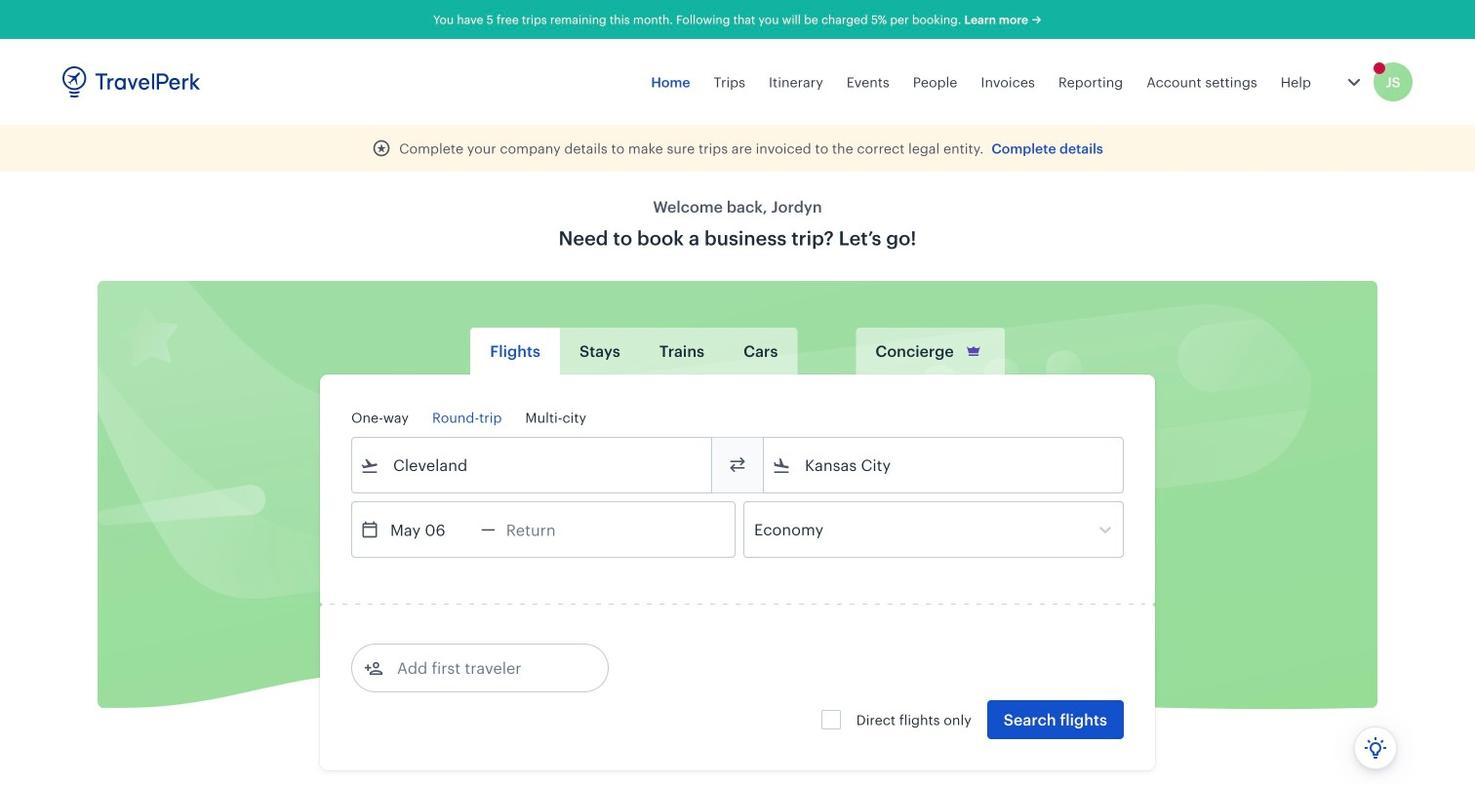 Task type: describe. For each thing, give the bounding box(es) containing it.
Return text field
[[496, 503, 597, 557]]

Add first traveler search field
[[384, 653, 587, 684]]

Depart text field
[[380, 503, 481, 557]]



Task type: vqa. For each thing, say whether or not it's contained in the screenshot.
To search box
yes



Task type: locate. For each thing, give the bounding box(es) containing it.
To search field
[[792, 450, 1098, 481]]

From search field
[[380, 450, 686, 481]]



